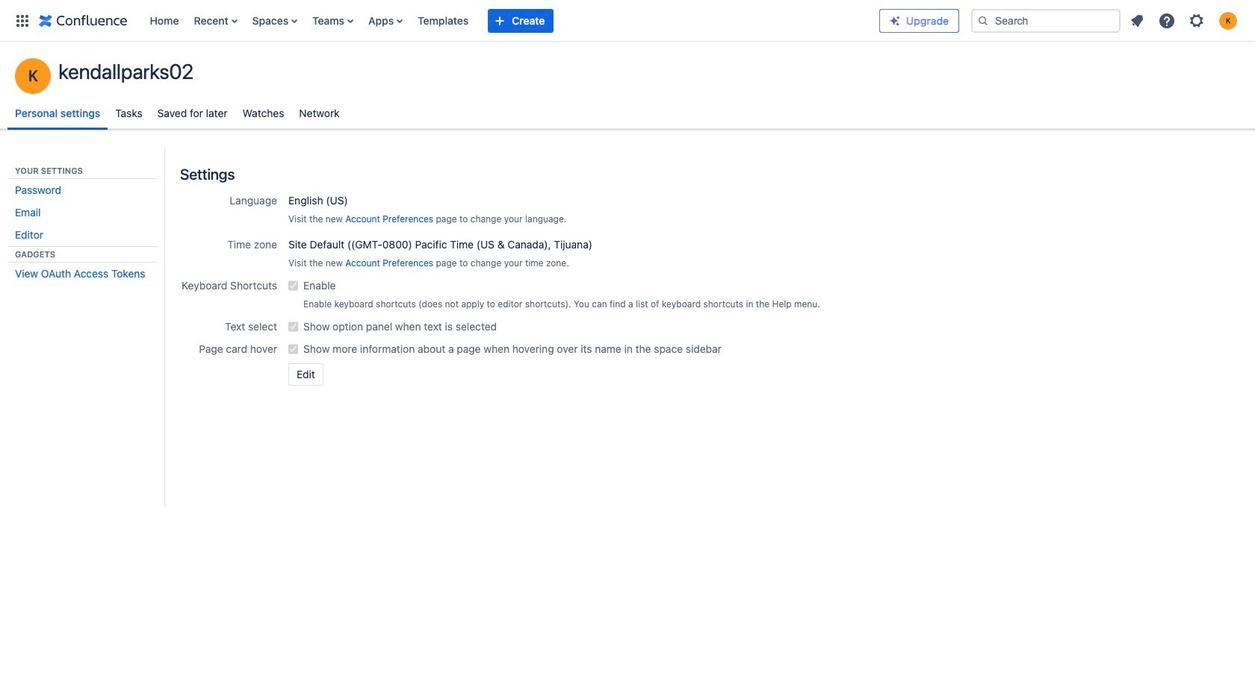 Task type: locate. For each thing, give the bounding box(es) containing it.
banner
[[0, 0, 1255, 42]]

None checkbox
[[288, 279, 298, 294], [288, 320, 298, 335], [288, 279, 298, 294], [288, 320, 298, 335]]

0 horizontal spatial list
[[142, 0, 879, 41]]

None checkbox
[[288, 342, 298, 357]]

settings icon image
[[1188, 12, 1206, 30]]

None search field
[[971, 9, 1121, 32]]

None submit
[[288, 364, 323, 386]]

premium image
[[889, 15, 901, 27]]

confluence image
[[39, 12, 127, 30], [39, 12, 127, 30]]

list for appswitcher icon
[[142, 0, 879, 41]]

help icon image
[[1158, 12, 1176, 30]]

notification icon image
[[1128, 12, 1146, 30]]

your profile and preferences image
[[1219, 12, 1237, 30]]

list
[[142, 0, 879, 41], [1124, 7, 1246, 34]]

1 horizontal spatial list
[[1124, 7, 1246, 34]]



Task type: vqa. For each thing, say whether or not it's contained in the screenshot.
premium "image" list
yes



Task type: describe. For each thing, give the bounding box(es) containing it.
Search field
[[971, 9, 1121, 32]]

appswitcher icon image
[[13, 12, 31, 30]]

list for premium image
[[1124, 7, 1246, 34]]

global element
[[9, 0, 879, 41]]

search image
[[977, 15, 989, 27]]

user icon: kendallparks02 image
[[15, 58, 51, 94]]



